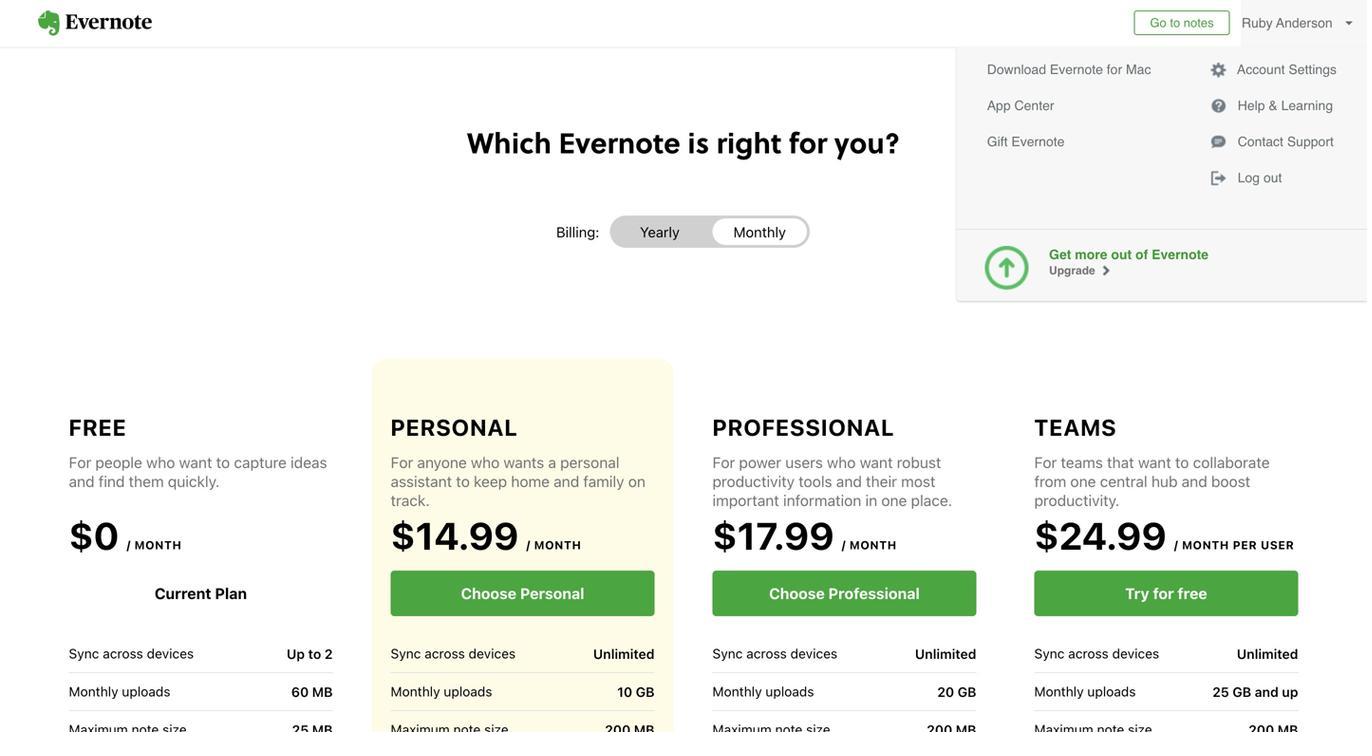 Task type: locate. For each thing, give the bounding box(es) containing it.
who inside for people who want to capture ideas and find them quickly.
[[146, 454, 175, 472]]

out right log
[[1264, 170, 1283, 185]]

and left up
[[1255, 684, 1279, 700]]

10 gb
[[618, 684, 655, 700]]

unlimited up 20
[[916, 646, 977, 662]]

month for $24.99
[[1183, 539, 1230, 552]]

60
[[291, 684, 309, 700]]

3 sync across devices from the left
[[713, 646, 838, 662]]

for up productivity
[[713, 454, 735, 472]]

1 across from the left
[[103, 646, 143, 662]]

/ up choose personal button in the bottom left of the page
[[527, 539, 531, 552]]

contact support
[[1235, 134, 1334, 149]]

2 horizontal spatial gb
[[1233, 684, 1252, 700]]

0 horizontal spatial one
[[882, 492, 907, 510]]

uploads for 10 gb
[[444, 684, 493, 700]]

3 monthly uploads from the left
[[713, 684, 815, 700]]

1 vertical spatial one
[[882, 492, 907, 510]]

across
[[103, 646, 143, 662], [425, 646, 465, 662], [747, 646, 787, 662], [1069, 646, 1109, 662]]

4 uploads from the left
[[1088, 684, 1137, 700]]

1 sync across devices from the left
[[69, 646, 194, 662]]

3 devices from the left
[[791, 646, 838, 662]]

sync across devices down choose professional
[[713, 646, 838, 662]]

evernote for download
[[1050, 62, 1104, 77]]

devices for 20 gb
[[791, 646, 838, 662]]

2 for from the left
[[391, 454, 413, 472]]

evernote image
[[19, 10, 171, 36]]

3 who from the left
[[827, 454, 856, 472]]

want up hub
[[1139, 454, 1172, 472]]

evernote right the of
[[1152, 247, 1209, 262]]

want for teams
[[1139, 454, 1172, 472]]

/ inside the $24.99 / month per user
[[1175, 539, 1179, 552]]

evernote for which
[[559, 122, 681, 162]]

monthly uploads for 25 gb and up
[[1035, 684, 1137, 700]]

want inside for power users who want robust productivity tools and their most important information in one place.
[[860, 454, 893, 472]]

evernote inside gift evernote link
[[1012, 134, 1065, 149]]

/ inside $17.99 / month
[[842, 539, 847, 552]]

who up tools
[[827, 454, 856, 472]]

upgrade
[[1050, 264, 1099, 277]]

help & learning link
[[1203, 92, 1345, 119]]

app center
[[988, 98, 1055, 113]]

help & learning
[[1235, 98, 1334, 113]]

1 horizontal spatial gb
[[958, 684, 977, 700]]

month left per
[[1183, 539, 1230, 552]]

1 sync from the left
[[69, 646, 99, 662]]

assistant
[[391, 473, 452, 491]]

/ inside $14.99 / month
[[527, 539, 531, 552]]

1 want from the left
[[179, 454, 212, 472]]

2 gb from the left
[[958, 684, 977, 700]]

of
[[1136, 247, 1149, 262]]

that
[[1108, 454, 1135, 472]]

who up them
[[146, 454, 175, 472]]

3 uploads from the left
[[766, 684, 815, 700]]

unlimited
[[594, 646, 655, 662], [916, 646, 977, 662], [1238, 646, 1299, 662]]

4 sync across devices from the left
[[1035, 646, 1160, 662]]

one
[[1071, 473, 1097, 491], [882, 492, 907, 510]]

month inside $17.99 / month
[[850, 539, 897, 552]]

to up quickly.
[[216, 454, 230, 472]]

for inside for power users who want robust productivity tools and their most important information in one place.
[[713, 454, 735, 472]]

tools
[[799, 473, 833, 491]]

to right go
[[1171, 16, 1181, 30]]

0 vertical spatial for
[[1107, 62, 1123, 77]]

choose personal
[[461, 585, 585, 603]]

1 who from the left
[[146, 454, 175, 472]]

hub
[[1152, 473, 1178, 491]]

2 want from the left
[[860, 454, 893, 472]]

2 horizontal spatial unlimited
[[1238, 646, 1299, 662]]

$14.99 / month
[[391, 513, 582, 558]]

gb right 25
[[1233, 684, 1252, 700]]

1 horizontal spatial one
[[1071, 473, 1097, 491]]

2 unlimited from the left
[[916, 646, 977, 662]]

month
[[135, 539, 182, 552], [534, 539, 582, 552], [850, 539, 897, 552], [1183, 539, 1230, 552]]

1 horizontal spatial want
[[860, 454, 893, 472]]

choose
[[461, 585, 517, 603], [770, 585, 825, 603]]

go
[[1151, 16, 1167, 30]]

evernote down center
[[1012, 134, 1065, 149]]

2 horizontal spatial who
[[827, 454, 856, 472]]

2 devices from the left
[[469, 646, 516, 662]]

get
[[1050, 247, 1072, 262]]

unlimited for 20 gb
[[916, 646, 977, 662]]

want inside for teams that want to collaborate from one central hub and boost productivity.
[[1139, 454, 1172, 472]]

2 uploads from the left
[[444, 684, 493, 700]]

for inside for people who want to capture ideas and find them quickly.
[[69, 454, 91, 472]]

out left the of
[[1112, 247, 1132, 262]]

devices down choose professional
[[791, 646, 838, 662]]

month down in
[[850, 539, 897, 552]]

one right in
[[882, 492, 907, 510]]

1 monthly uploads from the left
[[69, 684, 171, 700]]

devices down 'try'
[[1113, 646, 1160, 662]]

2 / from the left
[[527, 539, 531, 552]]

people
[[95, 454, 142, 472]]

notes
[[1184, 16, 1214, 30]]

for for free
[[69, 454, 91, 472]]

anyone
[[417, 454, 467, 472]]

across for 60
[[103, 646, 143, 662]]

$0
[[69, 513, 119, 558]]

across for 10
[[425, 646, 465, 662]]

monthly for 20 gb
[[713, 684, 762, 700]]

4 for from the left
[[1035, 454, 1057, 472]]

for inside for teams that want to collaborate from one central hub and boost productivity.
[[1035, 454, 1057, 472]]

1 uploads from the left
[[122, 684, 171, 700]]

month for $14.99
[[534, 539, 582, 552]]

for inside for anyone who wants a personal assistant to keep home and family on track.
[[391, 454, 413, 472]]

and left their at the right bottom
[[837, 473, 862, 491]]

gb for 20
[[958, 684, 977, 700]]

try
[[1126, 585, 1150, 603]]

evernote
[[1050, 62, 1104, 77], [559, 122, 681, 162], [1012, 134, 1065, 149], [1152, 247, 1209, 262]]

you?
[[835, 122, 901, 162]]

for up assistant
[[391, 454, 413, 472]]

25 gb and up
[[1213, 684, 1299, 700]]

one inside for teams that want to collaborate from one central hub and boost productivity.
[[1071, 473, 1097, 491]]

out
[[1264, 170, 1283, 185], [1112, 247, 1132, 262]]

who up keep
[[471, 454, 500, 472]]

4 monthly uploads from the left
[[1035, 684, 1137, 700]]

to up hub
[[1176, 454, 1190, 472]]

and
[[69, 473, 95, 491], [554, 473, 580, 491], [837, 473, 862, 491], [1182, 473, 1208, 491], [1255, 684, 1279, 700]]

month up current
[[135, 539, 182, 552]]

4 / from the left
[[1175, 539, 1179, 552]]

teams
[[1061, 454, 1104, 472]]

1 unlimited from the left
[[594, 646, 655, 662]]

1 / from the left
[[127, 539, 131, 552]]

3 unlimited from the left
[[1238, 646, 1299, 662]]

0 horizontal spatial who
[[146, 454, 175, 472]]

one down teams
[[1071, 473, 1097, 491]]

/
[[127, 539, 131, 552], [527, 539, 531, 552], [842, 539, 847, 552], [1175, 539, 1179, 552]]

download evernote for mac link
[[980, 56, 1159, 83]]

help
[[1238, 98, 1266, 113]]

4 month from the left
[[1183, 539, 1230, 552]]

3 gb from the left
[[1233, 684, 1252, 700]]

sync for 25 gb and up
[[1035, 646, 1065, 662]]

want inside for people who want to capture ideas and find them quickly.
[[179, 454, 212, 472]]

unlimited up 25 gb and up
[[1238, 646, 1299, 662]]

find
[[99, 473, 125, 491]]

from
[[1035, 473, 1067, 491]]

account settings link
[[1203, 56, 1345, 83]]

power
[[739, 454, 782, 472]]

4 across from the left
[[1069, 646, 1109, 662]]

3 sync from the left
[[713, 646, 743, 662]]

1 choose from the left
[[461, 585, 517, 603]]

1 horizontal spatial for
[[1107, 62, 1123, 77]]

try for free button
[[1035, 571, 1299, 616]]

for
[[1107, 62, 1123, 77], [789, 122, 828, 162], [1154, 585, 1175, 603]]

gb right 10
[[636, 684, 655, 700]]

professional
[[713, 414, 895, 441]]

for people who want to capture ideas and find them quickly.
[[69, 454, 327, 491]]

month inside $14.99 / month
[[534, 539, 582, 552]]

0 horizontal spatial unlimited
[[594, 646, 655, 662]]

1 devices from the left
[[147, 646, 194, 662]]

ideas
[[291, 454, 327, 472]]

evernote inside download evernote for mac link
[[1050, 62, 1104, 77]]

/ right '$0'
[[127, 539, 131, 552]]

in
[[866, 492, 878, 510]]

2 who from the left
[[471, 454, 500, 472]]

1 month from the left
[[135, 539, 182, 552]]

want
[[179, 454, 212, 472], [860, 454, 893, 472], [1139, 454, 1172, 472]]

and right hub
[[1182, 473, 1208, 491]]

uploads
[[122, 684, 171, 700], [444, 684, 493, 700], [766, 684, 815, 700], [1088, 684, 1137, 700]]

/ up try for free button
[[1175, 539, 1179, 552]]

1 gb from the left
[[636, 684, 655, 700]]

for up from
[[1035, 454, 1057, 472]]

sync across devices for 25
[[1035, 646, 1160, 662]]

devices down "choose personal"
[[469, 646, 516, 662]]

want up quickly.
[[179, 454, 212, 472]]

for right 'try'
[[1154, 585, 1175, 603]]

0 vertical spatial one
[[1071, 473, 1097, 491]]

2 horizontal spatial want
[[1139, 454, 1172, 472]]

a
[[548, 454, 557, 472]]

gift evernote
[[988, 134, 1065, 149]]

sync for 10 gb
[[391, 646, 421, 662]]

devices down current
[[147, 646, 194, 662]]

current plan button
[[69, 571, 333, 616]]

for left people in the bottom of the page
[[69, 454, 91, 472]]

try for free
[[1126, 585, 1208, 603]]

evernote left is
[[559, 122, 681, 162]]

1 horizontal spatial unlimited
[[916, 646, 977, 662]]

is
[[688, 122, 710, 162]]

month inside "$0 / month"
[[135, 539, 182, 552]]

2 month from the left
[[534, 539, 582, 552]]

2 choose from the left
[[770, 585, 825, 603]]

60 mb
[[291, 684, 333, 700]]

sync across devices down "choose personal"
[[391, 646, 516, 662]]

2 sync from the left
[[391, 646, 421, 662]]

25
[[1213, 684, 1230, 700]]

for
[[69, 454, 91, 472], [391, 454, 413, 472], [713, 454, 735, 472], [1035, 454, 1057, 472]]

2 monthly uploads from the left
[[391, 684, 493, 700]]

productivity
[[713, 473, 795, 491]]

to left keep
[[456, 473, 470, 491]]

choose down $17.99 / month
[[770, 585, 825, 603]]

evernote link
[[19, 0, 171, 47]]

20
[[938, 684, 955, 700]]

gb right 20
[[958, 684, 977, 700]]

1 horizontal spatial who
[[471, 454, 500, 472]]

devices for 10 gb
[[469, 646, 516, 662]]

0 horizontal spatial for
[[789, 122, 828, 162]]

monthly uploads for 10 gb
[[391, 684, 493, 700]]

sync across devices down 'try'
[[1035, 646, 1160, 662]]

2 horizontal spatial for
[[1154, 585, 1175, 603]]

1 horizontal spatial out
[[1264, 170, 1283, 185]]

want for free
[[179, 454, 212, 472]]

0 horizontal spatial gb
[[636, 684, 655, 700]]

app center link
[[980, 92, 1159, 119]]

/ inside "$0 / month"
[[127, 539, 131, 552]]

0 horizontal spatial want
[[179, 454, 212, 472]]

3 want from the left
[[1139, 454, 1172, 472]]

plan
[[215, 585, 247, 603]]

for for professional
[[713, 454, 735, 472]]

4 devices from the left
[[1113, 646, 1160, 662]]

1 horizontal spatial choose
[[770, 585, 825, 603]]

for left the mac
[[1107, 62, 1123, 77]]

evernote up the app center link
[[1050, 62, 1104, 77]]

1 vertical spatial for
[[789, 122, 828, 162]]

monthly uploads for 60 mb
[[69, 684, 171, 700]]

0 horizontal spatial out
[[1112, 247, 1132, 262]]

choose down $14.99 / month
[[461, 585, 517, 603]]

and inside for people who want to capture ideas and find them quickly.
[[69, 473, 95, 491]]

learning
[[1282, 98, 1334, 113]]

4 sync from the left
[[1035, 646, 1065, 662]]

and down a
[[554, 473, 580, 491]]

for right right
[[789, 122, 828, 162]]

2 across from the left
[[425, 646, 465, 662]]

download evernote for mac
[[988, 62, 1152, 77]]

current plan
[[155, 585, 247, 603]]

and left find
[[69, 473, 95, 491]]

month inside the $24.99 / month per user
[[1183, 539, 1230, 552]]

2 sync across devices from the left
[[391, 646, 516, 662]]

sync across devices for 60
[[69, 646, 194, 662]]

and inside for power users who want robust productivity tools and their most important information in one place.
[[837, 473, 862, 491]]

2 vertical spatial for
[[1154, 585, 1175, 603]]

1 for from the left
[[69, 454, 91, 472]]

unlimited up 10
[[594, 646, 655, 662]]

account
[[1238, 62, 1286, 77]]

3 across from the left
[[747, 646, 787, 662]]

anderson
[[1277, 15, 1333, 30]]

boost
[[1212, 473, 1251, 491]]

to inside for anyone who wants a personal assistant to keep home and family on track.
[[456, 473, 470, 491]]

3 / from the left
[[842, 539, 847, 552]]

$24.99 / month per user
[[1035, 513, 1295, 558]]

3 month from the left
[[850, 539, 897, 552]]

/ up choose professional
[[842, 539, 847, 552]]

ruby anderson
[[1242, 15, 1333, 30]]

sync across devices down current
[[69, 646, 194, 662]]

productivity.
[[1035, 492, 1120, 510]]

sync across devices
[[69, 646, 194, 662], [391, 646, 516, 662], [713, 646, 838, 662], [1035, 646, 1160, 662]]

month up the personal
[[534, 539, 582, 552]]

who inside for anyone who wants a personal assistant to keep home and family on track.
[[471, 454, 500, 472]]

3 for from the left
[[713, 454, 735, 472]]

want up their at the right bottom
[[860, 454, 893, 472]]

0 horizontal spatial choose
[[461, 585, 517, 603]]

go to notes link
[[1134, 10, 1231, 35]]



Task type: vqa. For each thing, say whether or not it's contained in the screenshot.


Task type: describe. For each thing, give the bounding box(es) containing it.
central
[[1101, 473, 1148, 491]]

which evernote is right for you?
[[467, 122, 901, 162]]

unlimited for 10 gb
[[594, 646, 655, 662]]

20 gb
[[938, 684, 977, 700]]

gb for 25
[[1233, 684, 1252, 700]]

devices for 60 mb
[[147, 646, 194, 662]]

and inside for teams that want to collaborate from one central hub and boost productivity.
[[1182, 473, 1208, 491]]

$14.99
[[391, 513, 519, 558]]

uploads for 25 gb and up
[[1088, 684, 1137, 700]]

/ for $24.99
[[1175, 539, 1179, 552]]

support
[[1288, 134, 1334, 149]]

information
[[784, 492, 862, 510]]

/ for $14.99
[[527, 539, 531, 552]]

who inside for power users who want robust productivity tools and their most important information in one place.
[[827, 454, 856, 472]]

2
[[325, 646, 333, 662]]

for inside button
[[1154, 585, 1175, 603]]

up
[[287, 646, 305, 662]]

to inside for people who want to capture ideas and find them quickly.
[[216, 454, 230, 472]]

upgrade link
[[1050, 264, 1119, 277]]

choose professional
[[770, 585, 920, 603]]

one inside for power users who want robust productivity tools and their most important information in one place.
[[882, 492, 907, 510]]

across for 25
[[1069, 646, 1109, 662]]

account settings
[[1235, 62, 1337, 77]]

up to 2
[[287, 646, 333, 662]]

ruby
[[1242, 15, 1273, 30]]

up
[[1283, 684, 1299, 700]]

devices for 25 gb and up
[[1113, 646, 1160, 662]]

home
[[511, 473, 550, 491]]

quickly.
[[168, 473, 220, 491]]

$17.99
[[713, 513, 835, 558]]

to inside for teams that want to collaborate from one central hub and boost productivity.
[[1176, 454, 1190, 472]]

which
[[467, 122, 552, 162]]

/ for $17.99
[[842, 539, 847, 552]]

capture
[[234, 454, 287, 472]]

sync across devices for 20
[[713, 646, 838, 662]]

who for free
[[146, 454, 175, 472]]

for teams that want to collaborate from one central hub and boost productivity.
[[1035, 454, 1270, 510]]

and inside for anyone who wants a personal assistant to keep home and family on track.
[[554, 473, 580, 491]]

personal
[[561, 454, 620, 472]]

log out
[[1235, 170, 1283, 185]]

family
[[584, 473, 625, 491]]

track.
[[391, 492, 430, 510]]

uploads for 60 mb
[[122, 684, 171, 700]]

personal
[[520, 585, 585, 603]]

collaborate
[[1194, 454, 1270, 472]]

mac
[[1127, 62, 1152, 77]]

monthly uploads for 20 gb
[[713, 684, 815, 700]]

evernote for gift
[[1012, 134, 1065, 149]]

0 vertical spatial out
[[1264, 170, 1283, 185]]

ruby anderson link
[[1238, 0, 1368, 47]]

gift evernote link
[[980, 128, 1159, 155]]

settings
[[1289, 62, 1337, 77]]

contact
[[1238, 134, 1284, 149]]

keep
[[474, 473, 507, 491]]

center
[[1015, 98, 1055, 113]]

right
[[717, 122, 782, 162]]

log
[[1238, 170, 1261, 185]]

$24.99
[[1035, 513, 1167, 558]]

$0 / month
[[69, 513, 182, 558]]

month for $17.99
[[850, 539, 897, 552]]

place.
[[911, 492, 953, 510]]

1 vertical spatial out
[[1112, 247, 1132, 262]]

who for personal
[[471, 454, 500, 472]]

to left 2
[[308, 646, 321, 662]]

unlimited for 25 gb and up
[[1238, 646, 1299, 662]]

their
[[866, 473, 898, 491]]

current
[[155, 585, 211, 603]]

for for teams
[[1035, 454, 1057, 472]]

more
[[1075, 247, 1108, 262]]

teams
[[1035, 414, 1118, 441]]

download
[[988, 62, 1047, 77]]

$17.99 / month
[[713, 513, 897, 558]]

choose for choose professional
[[770, 585, 825, 603]]

free
[[1178, 585, 1208, 603]]

monthly for 25 gb and up
[[1035, 684, 1084, 700]]

personal
[[391, 414, 518, 441]]

monthly for 60 mb
[[69, 684, 118, 700]]

on
[[629, 473, 646, 491]]

gb for 10
[[636, 684, 655, 700]]

users
[[786, 454, 823, 472]]

choose for choose personal
[[461, 585, 517, 603]]

choose personal button
[[391, 571, 655, 616]]

free
[[69, 414, 127, 441]]

monthly for 10 gb
[[391, 684, 440, 700]]

sync across devices for 10
[[391, 646, 516, 662]]

sync for 60 mb
[[69, 646, 99, 662]]

contact support link
[[1203, 128, 1345, 155]]

per
[[1233, 539, 1258, 552]]

&
[[1269, 98, 1278, 113]]

important
[[713, 492, 780, 510]]

log out link
[[1203, 164, 1345, 191]]

choose professional button
[[713, 571, 977, 616]]

across for 20
[[747, 646, 787, 662]]

for for personal
[[391, 454, 413, 472]]

app
[[988, 98, 1011, 113]]

wants
[[504, 454, 544, 472]]

user
[[1261, 539, 1295, 552]]

go to notes
[[1151, 16, 1214, 30]]

/ for $0
[[127, 539, 131, 552]]

gift
[[988, 134, 1008, 149]]

billing:
[[557, 223, 600, 240]]

robust
[[897, 454, 942, 472]]

professional
[[829, 585, 920, 603]]

uploads for 20 gb
[[766, 684, 815, 700]]

most
[[902, 473, 936, 491]]

month for $0
[[135, 539, 182, 552]]

sync for 20 gb
[[713, 646, 743, 662]]



